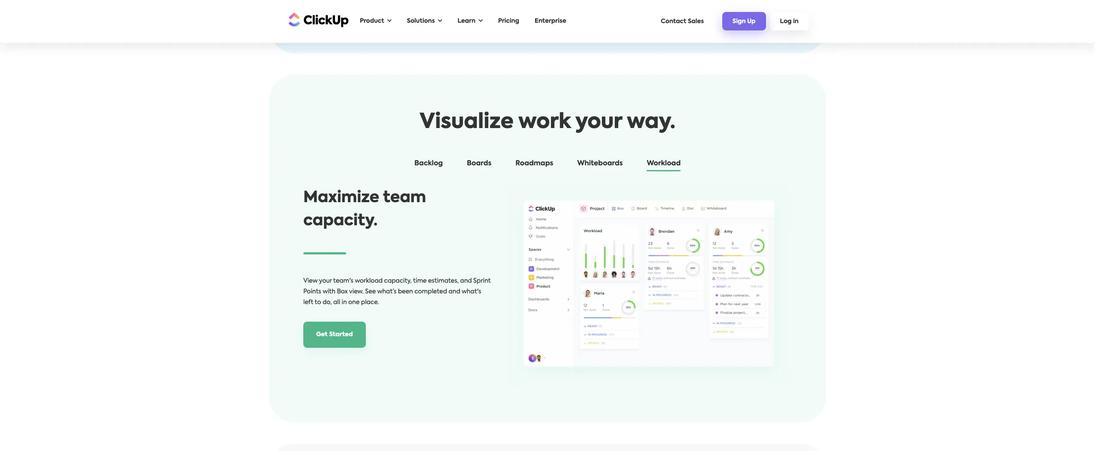 Task type: describe. For each thing, give the bounding box(es) containing it.
sign up
[[733, 19, 756, 25]]

workload
[[647, 160, 681, 167]]

contact sales button
[[657, 14, 709, 29]]

box
[[337, 289, 348, 295]]

time
[[413, 278, 427, 284]]

contact
[[661, 18, 687, 24]]

all
[[333, 300, 340, 306]]

sign up button
[[723, 12, 766, 30]]

solutions button
[[403, 12, 447, 30]]

see
[[365, 289, 376, 295]]

0 vertical spatial and
[[460, 278, 472, 284]]

workload button
[[639, 158, 690, 173]]

product button
[[356, 12, 396, 30]]

log in link
[[770, 12, 809, 30]]

log in
[[780, 19, 799, 25]]

visualize
[[420, 112, 514, 133]]

sign
[[733, 19, 746, 25]]

estimates,
[[428, 278, 459, 284]]

1 horizontal spatial your
[[576, 112, 622, 133]]

roadmaps button
[[507, 158, 562, 173]]

visualize work your way.
[[420, 112, 676, 133]]

sprint
[[474, 278, 491, 284]]

what's
[[462, 289, 481, 295]]

pricing link
[[494, 12, 524, 30]]

maximize
[[304, 190, 380, 206]]

whiteboards button
[[569, 158, 632, 173]]

enterprise
[[535, 18, 567, 24]]

completed
[[415, 289, 447, 295]]

points
[[304, 289, 321, 295]]

tab list containing backlog
[[295, 158, 801, 173]]

place.
[[361, 300, 379, 306]]

do,
[[323, 300, 332, 306]]

team's
[[333, 278, 354, 284]]

get started button
[[304, 322, 366, 348]]

boards
[[467, 160, 492, 167]]

workload
[[355, 278, 383, 284]]

1 vertical spatial and
[[449, 289, 461, 295]]

with
[[323, 289, 336, 295]]

get started
[[316, 332, 353, 338]]

solutions
[[407, 18, 435, 24]]

learn
[[458, 18, 476, 24]]



Task type: vqa. For each thing, say whether or not it's contained in the screenshot.
features to the top
no



Task type: locate. For each thing, give the bounding box(es) containing it.
0 vertical spatial in
[[794, 19, 799, 25]]

0 horizontal spatial your
[[319, 278, 332, 284]]

capacity,
[[384, 278, 412, 284]]

clickup image
[[286, 11, 349, 28]]

started
[[329, 332, 353, 338]]

what's
[[378, 289, 397, 295]]

in inside view your team's workload capacity, time estimates, and sprint points with box view. see what's been completed and what's left to do, all in one place.
[[342, 300, 347, 306]]

whiteboards
[[578, 160, 623, 167]]

in
[[794, 19, 799, 25], [342, 300, 347, 306]]

way.
[[627, 112, 676, 133]]

enterprise link
[[531, 12, 571, 30]]

boards button
[[459, 158, 500, 173]]

log
[[780, 19, 792, 25]]

capacity.
[[304, 214, 378, 229]]

to
[[315, 300, 321, 306]]

box view - software teams image
[[506, 187, 792, 388]]

backlog
[[415, 160, 443, 167]]

your
[[576, 112, 622, 133], [319, 278, 332, 284]]

team
[[383, 190, 426, 206]]

1 vertical spatial your
[[319, 278, 332, 284]]

0 vertical spatial your
[[576, 112, 622, 133]]

pricing
[[498, 18, 520, 24]]

roadmaps
[[516, 160, 554, 167]]

1 vertical spatial in
[[342, 300, 347, 306]]

in right all
[[342, 300, 347, 306]]

work
[[519, 112, 571, 133]]

0 horizontal spatial in
[[342, 300, 347, 306]]

in right log on the right top
[[794, 19, 799, 25]]

get
[[316, 332, 328, 338]]

left
[[304, 300, 314, 306]]

up
[[748, 19, 756, 25]]

1 horizontal spatial in
[[794, 19, 799, 25]]

sales
[[688, 18, 704, 24]]

tab list
[[295, 158, 801, 173]]

maximize team capacity.
[[304, 190, 426, 229]]

your up whiteboards
[[576, 112, 622, 133]]

been
[[398, 289, 413, 295]]

your up with
[[319, 278, 332, 284]]

view
[[304, 278, 318, 284]]

view.
[[349, 289, 364, 295]]

and down "estimates,"
[[449, 289, 461, 295]]

view your team's workload capacity, time estimates, and sprint points with box view. see what's been completed and what's left to do, all in one place.
[[304, 278, 491, 306]]

and
[[460, 278, 472, 284], [449, 289, 461, 295]]

product
[[360, 18, 384, 24]]

one
[[349, 300, 360, 306]]

contact sales
[[661, 18, 704, 24]]

and up what's
[[460, 278, 472, 284]]

learn button
[[454, 12, 487, 30]]

backlog button
[[406, 158, 452, 173]]

your inside view your team's workload capacity, time estimates, and sprint points with box view. see what's been completed and what's left to do, all in one place.
[[319, 278, 332, 284]]



